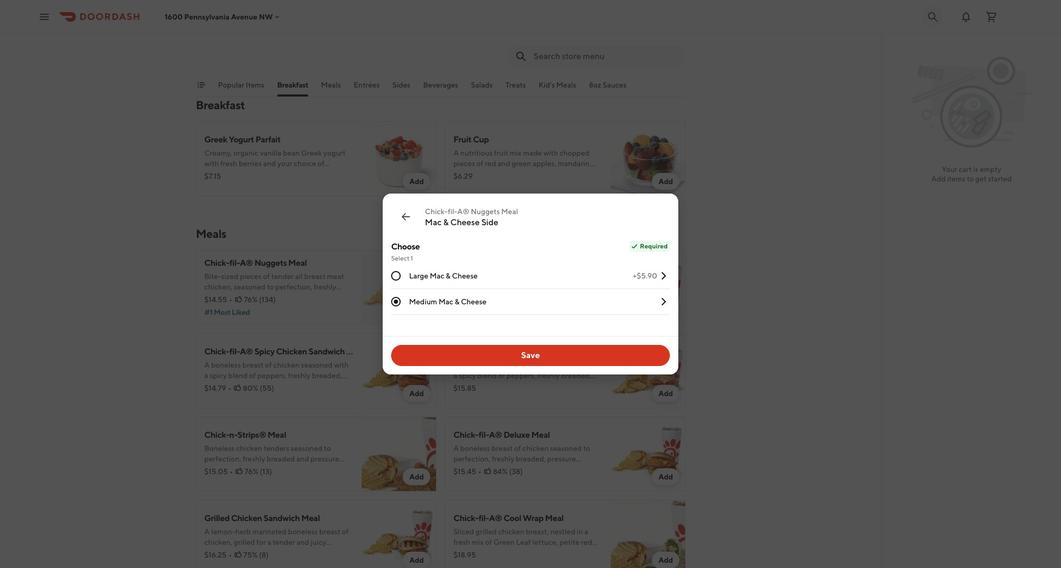 Task type: vqa. For each thing, say whether or not it's contained in the screenshot.


Task type: describe. For each thing, give the bounding box(es) containing it.
meals inside button
[[556, 81, 576, 89]]

cheese for large mac & cheese
[[452, 272, 478, 280]]

your
[[942, 165, 957, 174]]

salads
[[471, 81, 493, 89]]

(38)
[[509, 468, 523, 476]]

chick- inside the chick-fil-a® nuggets meal mac & cheese side
[[425, 207, 448, 216]]

to inside "boneless chicken tenders seasoned to perfection, freshly breaded and pressure cooked in 100% refined peanut oil."
[[573, 20, 580, 29]]

76% for chick-fil-a® nuggets meal
[[244, 296, 258, 304]]

0 horizontal spatial chick-fil-a® deluxe meal image
[[362, 0, 437, 68]]

add for chick-fil-a® deluxe meal
[[659, 473, 673, 482]]

required
[[640, 242, 668, 250]]

popular items button
[[218, 80, 264, 97]]

save
[[521, 351, 540, 361]]

sandwich for grilled chicken sandwich meal
[[264, 514, 300, 524]]

to inside the your cart is empty add items to get started
[[967, 175, 974, 183]]

$7.15
[[204, 172, 221, 181]]

(134)
[[259, 296, 276, 304]]

wrap
[[523, 514, 544, 524]]

$16.25
[[204, 551, 227, 560]]

add for spicy chicken sandwich deluxe meal
[[659, 390, 673, 398]]

entrées
[[354, 81, 380, 89]]

of inside a boneless breast of chicken seasoned to perfection, freshly breaded, pressure cooked in 100% refined peanut oil.
[[514, 272, 521, 281]]

freshly inside chick-n-strips® meal boneless chicken tenders seasoned to perfection, freshly breaded and pressure cooked in 100% refined peanut oil.
[[243, 455, 265, 464]]

$15.45
[[454, 468, 476, 476]]

spicy chicken sandwich deluxe meal
[[454, 347, 592, 357]]

• for chick-fil-a® deluxe meal
[[478, 468, 481, 476]]

notification bell image
[[960, 10, 973, 23]]

80% (55)
[[243, 384, 274, 393]]

peanut inside chick-n-strips® meal boneless chicken tenders seasoned to perfection, freshly breaded and pressure cooked in 100% refined peanut oil.
[[284, 466, 308, 474]]

chick-fil-a® nuggets meal
[[204, 258, 307, 268]]

chick-n-strips® meal image for boneless chicken tenders seasoned to perfection, freshly breaded and pressure cooked in 100% refined peanut oil.
[[611, 0, 686, 68]]

1 horizontal spatial breakfast
[[277, 81, 308, 89]]

avenue
[[231, 12, 257, 21]]

greek yogurt parfait image
[[362, 121, 437, 196]]

liked for #3 most liked
[[482, 308, 501, 317]]

chick- inside chick-n-strips® meal boneless chicken tenders seasoned to perfection, freshly breaded and pressure cooked in 100% refined peanut oil.
[[204, 430, 229, 440]]

chicken for spicy chicken sandwich deluxe meal
[[475, 347, 506, 357]]

$15.05 •
[[204, 468, 233, 476]]

fil- for the left chick-fil-a® deluxe meal image
[[229, 6, 240, 16]]

beverages
[[423, 81, 458, 89]]

yogurt
[[229, 135, 254, 145]]

bean
[[283, 149, 300, 157]]

1 horizontal spatial 76% (13)
[[494, 43, 521, 52]]

8oz sauces
[[589, 81, 627, 89]]

76% for chick-n-strips® meal
[[245, 468, 258, 476]]

a® for bottom chick-fil-a® deluxe meal image
[[489, 430, 502, 440]]

mac for large
[[430, 272, 444, 280]]

$15.05
[[204, 468, 228, 476]]

deluxe for add button for chick-fil-a® deluxe meal
[[504, 430, 530, 440]]

organic
[[233, 149, 259, 157]]

refined inside a boneless breast of chicken seasoned to perfection, freshly breaded, pressure cooked in 100% refined peanut oil.
[[508, 294, 532, 302]]

started
[[988, 175, 1012, 183]]

Medium Mac & Cheese radio
[[391, 297, 401, 307]]

cheese for medium mac & cheese
[[461, 298, 487, 306]]

chick- left avenue
[[204, 6, 230, 16]]

chick-fil-a® nuggets meal mac & cheese side
[[425, 207, 518, 228]]

0 items, open order cart image
[[985, 10, 998, 23]]

deluxe for add button for spicy chicken sandwich deluxe meal
[[545, 347, 572, 357]]

boneless
[[460, 272, 490, 281]]

meals button
[[321, 80, 341, 97]]

and for strips®
[[296, 455, 309, 464]]

add button for greek yogurt parfait
[[403, 173, 430, 190]]

1600 pennsylvania avenue nw button
[[165, 12, 281, 21]]

• for chick-fil-a® spicy chicken sandwich meal
[[228, 384, 231, 393]]

perfection, inside chick-n-strips® meal boneless chicken tenders seasoned to perfection, freshly breaded and pressure cooked in 100% refined peanut oil.
[[204, 455, 241, 464]]

100% inside a boneless breast of chicken seasoned to perfection, freshly breaded, pressure cooked in 100% refined peanut oil.
[[488, 294, 507, 302]]

items
[[947, 175, 966, 183]]

greek yogurt parfait creamy, organic vanilla bean greek yogurt with fresh berries and your choice of toppings.
[[204, 135, 346, 178]]

grilled chicken sandwich meal
[[204, 514, 320, 524]]

0 horizontal spatial chick-fil-a® deluxe meal
[[204, 6, 301, 16]]

100% inside "boneless chicken tenders seasoned to perfection, freshly breaded and pressure cooked in 100% refined peanut oil."
[[488, 41, 507, 50]]

add for fruit cup
[[659, 177, 673, 186]]

0 horizontal spatial meals
[[196, 227, 226, 241]]

treats
[[505, 81, 526, 89]]

chick-fil-a® spicy chicken sandwich meal
[[204, 347, 365, 357]]

select
[[391, 254, 409, 262]]

1 horizontal spatial sandwich
[[309, 347, 345, 357]]

fil- inside the chick-fil-a® nuggets meal mac & cheese side
[[448, 207, 457, 216]]

• up #3 most liked
[[478, 296, 481, 304]]

0 horizontal spatial deluxe
[[254, 6, 281, 16]]

boneless chicken tenders seasoned to perfection, freshly breaded and pressure cooked in 100% refined peanut oil.
[[454, 20, 588, 50]]

fil- for chick-fil-a® cool wrap meal image
[[479, 514, 489, 524]]

add button for chick-fil-a® deluxe meal
[[652, 469, 680, 486]]

choose group
[[391, 241, 670, 315]]

chicken inside "boneless chicken tenders seasoned to perfection, freshly breaded and pressure cooked in 100% refined peanut oil."
[[485, 20, 512, 29]]

8oz sauces button
[[589, 80, 627, 97]]

seasoned inside "boneless chicken tenders seasoned to perfection, freshly breaded and pressure cooked in 100% refined peanut oil."
[[540, 20, 572, 29]]

get
[[975, 175, 987, 183]]

and inside "boneless chicken tenders seasoned to perfection, freshly breaded and pressure cooked in 100% refined peanut oil."
[[546, 31, 558, 39]]

perfection, inside a boneless breast of chicken seasoned to perfection, freshly breaded, pressure cooked in 100% refined peanut oil.
[[454, 283, 490, 291]]

84%
[[493, 468, 508, 476]]

chick- up $14.79 •
[[204, 347, 230, 357]]

most for #3
[[464, 308, 481, 317]]

tenders inside chick-n-strips® meal boneless chicken tenders seasoned to perfection, freshly breaded and pressure cooked in 100% refined peanut oil.
[[264, 445, 289, 453]]

chick-fil-a® nuggets meal image
[[362, 250, 437, 325]]

grilled
[[204, 514, 230, 524]]

is
[[973, 165, 979, 174]]

a® for the left chick-fil-a® deluxe meal image
[[240, 6, 253, 16]]

a® inside the chick-fil-a® nuggets meal mac & cheese side
[[457, 207, 469, 216]]

fil- for bottom chick-fil-a® deluxe meal image
[[479, 430, 489, 440]]

add inside the your cart is empty add items to get started
[[931, 175, 946, 183]]

100% inside chick-n-strips® meal boneless chicken tenders seasoned to perfection, freshly breaded and pressure cooked in 100% refined peanut oil.
[[238, 466, 257, 474]]

choose
[[391, 242, 420, 252]]

toppings.
[[204, 170, 235, 178]]

$16.25 •
[[204, 551, 232, 560]]

freshly inside a boneless breast of chicken seasoned to perfection, freshly breaded, pressure cooked in 100% refined peanut oil.
[[492, 283, 514, 291]]

oil. inside a boneless breast of chicken seasoned to perfection, freshly breaded, pressure cooked in 100% refined peanut oil.
[[559, 294, 569, 302]]

boneless inside "boneless chicken tenders seasoned to perfection, freshly breaded and pressure cooked in 100% refined peanut oil."
[[454, 20, 484, 29]]

1
[[411, 254, 413, 262]]

1 horizontal spatial greek
[[301, 149, 322, 157]]

chick- up $15.45
[[454, 430, 479, 440]]

seasoned inside a boneless breast of chicken seasoned to perfection, freshly breaded, pressure cooked in 100% refined peanut oil.
[[550, 272, 582, 281]]

75% (8)
[[243, 551, 269, 560]]

1 horizontal spatial chick-fil-a® deluxe meal
[[454, 430, 550, 440]]

breaded,
[[516, 283, 546, 291]]

kid's
[[539, 81, 555, 89]]

add button for chick-fil-a® nuggets meal
[[403, 302, 430, 319]]

fresh
[[220, 159, 237, 168]]

sandwich for spicy chicken sandwich deluxe meal
[[508, 347, 544, 357]]

breaded inside chick-n-strips® meal boneless chicken tenders seasoned to perfection, freshly breaded and pressure cooked in 100% refined peanut oil.
[[267, 455, 295, 464]]

cart
[[959, 165, 972, 174]]

$14.55
[[204, 296, 227, 304]]

of inside greek yogurt parfait creamy, organic vanilla bean greek yogurt with fresh berries and your choice of toppings.
[[318, 159, 324, 168]]

1600
[[165, 12, 183, 21]]

& for large
[[446, 272, 451, 280]]

add button for chick-fil-a® spicy chicken sandwich meal
[[403, 385, 430, 402]]

76% (134)
[[244, 296, 276, 304]]

cheese inside the chick-fil-a® nuggets meal mac & cheese side
[[450, 218, 480, 228]]

strips®
[[238, 430, 266, 440]]

#1 most liked
[[204, 308, 250, 317]]

in inside "boneless chicken tenders seasoned to perfection, freshly breaded and pressure cooked in 100% refined peanut oil."
[[480, 41, 486, 50]]

boneless inside chick-n-strips® meal boneless chicken tenders seasoned to perfection, freshly breaded and pressure cooked in 100% refined peanut oil.
[[204, 445, 235, 453]]

breast
[[492, 272, 513, 281]]

sides
[[392, 81, 410, 89]]

tenders inside "boneless chicken tenders seasoned to perfection, freshly breaded and pressure cooked in 100% refined peanut oil."
[[513, 20, 539, 29]]

chicken inside chick-n-strips® meal boneless chicken tenders seasoned to perfection, freshly breaded and pressure cooked in 100% refined peanut oil.
[[236, 445, 262, 453]]

cooked inside a boneless breast of chicken seasoned to perfection, freshly breaded, pressure cooked in 100% refined peanut oil.
[[454, 294, 479, 302]]

#3 most liked
[[454, 308, 501, 317]]

chick- up $14.55
[[204, 258, 230, 268]]

1 vertical spatial 76% (13)
[[245, 468, 272, 476]]

fil- for chick-fil-a® spicy chicken sandwich meal image
[[229, 347, 240, 357]]

add for chick-fil-a® nuggets meal
[[409, 306, 424, 315]]

chick- up $18.95
[[454, 514, 479, 524]]

a
[[454, 272, 459, 281]]



Task type: locate. For each thing, give the bounding box(es) containing it.
items
[[246, 81, 264, 89]]

chick-fil-a® cool wrap meal image
[[611, 501, 686, 569]]

in right the $15.05
[[231, 466, 237, 474]]

chick-fil-a® spicy chicken sandwich meal image
[[362, 334, 437, 409]]

mac inside the chick-fil-a® nuggets meal mac & cheese side
[[425, 218, 442, 228]]

1 vertical spatial deluxe
[[545, 347, 572, 357]]

most down $14.55 •
[[214, 308, 231, 317]]

chick-fil-a® sandwich meal image
[[611, 250, 686, 325]]

entrées button
[[354, 80, 380, 97]]

0 horizontal spatial of
[[318, 159, 324, 168]]

a® left cool
[[489, 514, 502, 524]]

1 vertical spatial cheese
[[452, 272, 478, 280]]

1 horizontal spatial deluxe
[[504, 430, 530, 440]]

2 vertical spatial chicken
[[236, 445, 262, 453]]

1 horizontal spatial chick-fil-a® deluxe meal image
[[611, 417, 686, 492]]

1 vertical spatial seasoned
[[550, 272, 582, 281]]

• up #1 most liked
[[229, 296, 232, 304]]

2 vertical spatial mac
[[439, 298, 453, 306]]

nuggets for chick-fil-a® nuggets meal
[[254, 258, 287, 268]]

(13) up treats
[[509, 43, 521, 52]]

nw
[[259, 12, 273, 21]]

76% (13) up treats
[[494, 43, 521, 52]]

beverages button
[[423, 80, 458, 97]]

1 vertical spatial chick-n-strips® meal image
[[362, 417, 437, 492]]

save button
[[391, 345, 670, 366]]

1 vertical spatial peanut
[[534, 294, 558, 302]]

add button for a boneless breast of chicken seasoned to perfection, freshly breaded, pressure cooked in 100% refined peanut oil.
[[652, 302, 680, 319]]

0 vertical spatial oil.
[[559, 41, 569, 50]]

add for chick-fil-a® cool wrap meal
[[659, 556, 673, 565]]

100% up salads
[[488, 41, 507, 50]]

a® up 80% at bottom
[[240, 347, 253, 357]]

& left the 'a'
[[446, 272, 451, 280]]

• right $16.25
[[229, 551, 232, 560]]

empty
[[980, 165, 1002, 174]]

0 horizontal spatial most
[[214, 308, 231, 317]]

add button for grilled chicken sandwich meal
[[403, 552, 430, 569]]

2 horizontal spatial meals
[[556, 81, 576, 89]]

2 horizontal spatial chicken
[[475, 347, 506, 357]]

1 vertical spatial &
[[446, 272, 451, 280]]

cooked
[[454, 41, 479, 50], [454, 294, 479, 302], [204, 466, 229, 474]]

perfection, up salads
[[454, 31, 490, 39]]

oil.
[[559, 41, 569, 50], [559, 294, 569, 302], [310, 466, 320, 474]]

+$5.90
[[633, 272, 657, 280]]

refined inside chick-n-strips® meal boneless chicken tenders seasoned to perfection, freshly breaded and pressure cooked in 100% refined peanut oil.
[[259, 466, 283, 474]]

0 horizontal spatial sandwich
[[264, 514, 300, 524]]

most down $14.39 •
[[464, 308, 481, 317]]

1 horizontal spatial chicken
[[276, 347, 307, 357]]

fil- for chick-fil-a® nuggets meal image
[[229, 258, 240, 268]]

liked right #3
[[482, 308, 501, 317]]

#3
[[454, 308, 463, 317]]

2 vertical spatial refined
[[259, 466, 283, 474]]

#1
[[204, 308, 212, 317]]

1 vertical spatial freshly
[[492, 283, 514, 291]]

spicy
[[254, 347, 275, 357], [454, 347, 474, 357]]

1 vertical spatial chick-fil-a® deluxe meal
[[454, 430, 550, 440]]

medium mac & cheese
[[409, 298, 487, 306]]

1 horizontal spatial of
[[514, 272, 521, 281]]

1 vertical spatial greek
[[301, 149, 322, 157]]

76% right $15.05 •
[[245, 468, 258, 476]]

& right back icon
[[443, 218, 449, 228]]

add button for fruit cup
[[652, 173, 680, 190]]

1 vertical spatial perfection,
[[454, 283, 490, 291]]

seasoned inside chick-n-strips® meal boneless chicken tenders seasoned to perfection, freshly breaded and pressure cooked in 100% refined peanut oil.
[[291, 445, 322, 453]]

1 liked from the left
[[232, 308, 250, 317]]

chick- right back icon
[[425, 207, 448, 216]]

fil- left cool
[[479, 514, 489, 524]]

1 horizontal spatial liked
[[482, 308, 501, 317]]

cooked inside chick-n-strips® meal boneless chicken tenders seasoned to perfection, freshly breaded and pressure cooked in 100% refined peanut oil.
[[204, 466, 229, 474]]

greek up creamy,
[[204, 135, 227, 145]]

• right the $15.05
[[230, 468, 233, 476]]

$6.29
[[454, 172, 473, 181]]

0 vertical spatial (13)
[[509, 43, 521, 52]]

kid's meals
[[539, 81, 576, 89]]

1 vertical spatial boneless
[[204, 445, 235, 453]]

meal inside chick-n-strips® meal boneless chicken tenders seasoned to perfection, freshly breaded and pressure cooked in 100% refined peanut oil.
[[268, 430, 286, 440]]

$15.45 •
[[454, 468, 481, 476]]

& for medium
[[455, 298, 460, 306]]

cooked up salads
[[454, 41, 479, 50]]

0 horizontal spatial greek
[[204, 135, 227, 145]]

0 horizontal spatial chicken
[[231, 514, 262, 524]]

2 vertical spatial pressure
[[311, 455, 339, 464]]

$14.55 •
[[204, 296, 232, 304]]

sides button
[[392, 80, 410, 97]]

and for parfait
[[263, 159, 276, 168]]

in up salads
[[480, 41, 486, 50]]

nuggets inside the chick-fil-a® nuggets meal mac & cheese side
[[471, 207, 500, 216]]

in inside chick-n-strips® meal boneless chicken tenders seasoned to perfection, freshly breaded and pressure cooked in 100% refined peanut oil.
[[231, 466, 237, 474]]

refined inside "boneless chicken tenders seasoned to perfection, freshly breaded and pressure cooked in 100% refined peanut oil."
[[508, 41, 532, 50]]

mac left "$14.39"
[[439, 298, 453, 306]]

your
[[277, 159, 292, 168]]

sauces
[[603, 81, 627, 89]]

2 liked from the left
[[482, 308, 501, 317]]

freshly down strips®
[[243, 455, 265, 464]]

and inside chick-n-strips® meal boneless chicken tenders seasoned to perfection, freshly breaded and pressure cooked in 100% refined peanut oil.
[[296, 455, 309, 464]]

add button
[[403, 173, 430, 190], [652, 173, 680, 190], [403, 302, 430, 319], [652, 302, 680, 319], [403, 385, 430, 402], [652, 385, 680, 402], [403, 469, 430, 486], [652, 469, 680, 486], [403, 552, 430, 569], [652, 552, 680, 569]]

(8)
[[259, 551, 269, 560]]

freshly inside "boneless chicken tenders seasoned to perfection, freshly breaded and pressure cooked in 100% refined peanut oil."
[[492, 31, 514, 39]]

mac right the large
[[430, 272, 444, 280]]

greek up choice in the top of the page
[[301, 149, 322, 157]]

pressure inside "boneless chicken tenders seasoned to perfection, freshly breaded and pressure cooked in 100% refined peanut oil."
[[560, 31, 588, 39]]

chicken for grilled chicken sandwich meal
[[231, 514, 262, 524]]

0 horizontal spatial breaded
[[267, 455, 295, 464]]

fil- up $15.45 •
[[479, 430, 489, 440]]

dialog containing mac & cheese side
[[383, 194, 678, 375]]

in up #3 most liked
[[480, 294, 486, 302]]

mac
[[425, 218, 442, 228], [430, 272, 444, 280], [439, 298, 453, 306]]

add
[[931, 175, 946, 183], [409, 177, 424, 186], [659, 177, 673, 186], [409, 306, 424, 315], [659, 306, 673, 315], [409, 390, 424, 398], [659, 390, 673, 398], [409, 473, 424, 482], [659, 473, 673, 482], [409, 556, 424, 565], [659, 556, 673, 565]]

a® up 76% (134)
[[240, 258, 253, 268]]

0 vertical spatial 76% (13)
[[494, 43, 521, 52]]

to inside chick-n-strips® meal boneless chicken tenders seasoned to perfection, freshly breaded and pressure cooked in 100% refined peanut oil.
[[324, 445, 331, 453]]

2 horizontal spatial deluxe
[[545, 347, 572, 357]]

of right breast
[[514, 272, 521, 281]]

1 horizontal spatial and
[[296, 455, 309, 464]]

a® for chick-fil-a® cool wrap meal image
[[489, 514, 502, 524]]

0 vertical spatial &
[[443, 218, 449, 228]]

seasoned
[[540, 20, 572, 29], [550, 272, 582, 281], [291, 445, 322, 453]]

with
[[204, 159, 219, 168]]

perfection,
[[454, 31, 490, 39], [454, 283, 490, 291], [204, 455, 241, 464]]

of right choice in the top of the page
[[318, 159, 324, 168]]

2 vertical spatial peanut
[[284, 466, 308, 474]]

& up #3
[[455, 298, 460, 306]]

add button for chick-fil-a® cool wrap meal
[[652, 552, 680, 569]]

2 most from the left
[[464, 308, 481, 317]]

0 vertical spatial and
[[546, 31, 558, 39]]

1 horizontal spatial most
[[464, 308, 481, 317]]

perfection, inside "boneless chicken tenders seasoned to perfection, freshly breaded and pressure cooked in 100% refined peanut oil."
[[454, 31, 490, 39]]

1 horizontal spatial chicken
[[485, 20, 512, 29]]

1 horizontal spatial boneless
[[454, 20, 484, 29]]

a®
[[240, 6, 253, 16], [457, 207, 469, 216], [240, 258, 253, 268], [240, 347, 253, 357], [489, 430, 502, 440], [489, 514, 502, 524]]

1 vertical spatial 100%
[[488, 294, 507, 302]]

medium
[[409, 298, 437, 306]]

1 vertical spatial oil.
[[559, 294, 569, 302]]

1 vertical spatial pressure
[[547, 283, 576, 291]]

1 spicy from the left
[[254, 347, 275, 357]]

0 vertical spatial peanut
[[534, 41, 558, 50]]

Item Search search field
[[534, 51, 677, 62]]

peanut inside a boneless breast of chicken seasoned to perfection, freshly breaded, pressure cooked in 100% refined peanut oil.
[[534, 294, 558, 302]]

breaded
[[516, 31, 544, 39], [267, 455, 295, 464]]

refined down strips®
[[259, 466, 283, 474]]

1 vertical spatial 76%
[[244, 296, 258, 304]]

grilled chicken sandwich meal image
[[362, 501, 437, 569]]

chick-fil-a® deluxe meal image
[[362, 0, 437, 68], [611, 417, 686, 492]]

boneless
[[454, 20, 484, 29], [204, 445, 235, 453]]

peanut inside "boneless chicken tenders seasoned to perfection, freshly breaded and pressure cooked in 100% refined peanut oil."
[[534, 41, 558, 50]]

0 vertical spatial 76%
[[494, 43, 508, 52]]

$14.39
[[454, 296, 476, 304]]

1 vertical spatial breaded
[[267, 455, 295, 464]]

pressure inside chick-n-strips® meal boneless chicken tenders seasoned to perfection, freshly breaded and pressure cooked in 100% refined peanut oil.
[[311, 455, 339, 464]]

1 horizontal spatial meals
[[321, 81, 341, 89]]

pressure
[[560, 31, 588, 39], [547, 283, 576, 291], [311, 455, 339, 464]]

$18.95
[[454, 551, 476, 560]]

76% (13) down strips®
[[245, 468, 272, 476]]

0 horizontal spatial (13)
[[260, 468, 272, 476]]

1 horizontal spatial breaded
[[516, 31, 544, 39]]

open menu image
[[38, 10, 51, 23]]

0 horizontal spatial chick-n-strips® meal image
[[362, 417, 437, 492]]

0 horizontal spatial tenders
[[264, 445, 289, 453]]

sandwich
[[309, 347, 345, 357], [508, 347, 544, 357], [264, 514, 300, 524]]

76%
[[494, 43, 508, 52], [244, 296, 258, 304], [245, 468, 258, 476]]

to inside a boneless breast of chicken seasoned to perfection, freshly breaded, pressure cooked in 100% refined peanut oil.
[[583, 272, 590, 281]]

breakfast
[[277, 81, 308, 89], [196, 98, 245, 112]]

spicy chicken sandwich deluxe meal image
[[611, 334, 686, 409]]

fruit
[[454, 135, 472, 145]]

a® down $6.29
[[457, 207, 469, 216]]

in inside a boneless breast of chicken seasoned to perfection, freshly breaded, pressure cooked in 100% refined peanut oil.
[[480, 294, 486, 302]]

1 horizontal spatial nuggets
[[471, 207, 500, 216]]

chick-fil-a® cool wrap meal
[[454, 514, 564, 524]]

2 vertical spatial oil.
[[310, 466, 320, 474]]

84% (38)
[[493, 468, 523, 476]]

fil- down $6.29
[[448, 207, 457, 216]]

breakfast right 'items'
[[277, 81, 308, 89]]

1 vertical spatial chick-fil-a® deluxe meal image
[[611, 417, 686, 492]]

cooked up #3
[[454, 294, 479, 302]]

76% up treats
[[494, 43, 508, 52]]

liked for #1 most liked
[[232, 308, 250, 317]]

cheese up #3 most liked
[[461, 298, 487, 306]]

0 horizontal spatial boneless
[[204, 445, 235, 453]]

0 vertical spatial 100%
[[488, 41, 507, 50]]

fil- up $14.55 •
[[229, 258, 240, 268]]

1 horizontal spatial tenders
[[513, 20, 539, 29]]

creamy,
[[204, 149, 232, 157]]

deluxe
[[254, 6, 281, 16], [545, 347, 572, 357], [504, 430, 530, 440]]

back image
[[400, 211, 412, 223]]

nuggets up the (134)
[[254, 258, 287, 268]]

2 horizontal spatial sandwich
[[508, 347, 544, 357]]

1 most from the left
[[214, 308, 231, 317]]

and
[[546, 31, 558, 39], [263, 159, 276, 168], [296, 455, 309, 464]]

$15.85
[[454, 384, 476, 393]]

chick-n-strips® meal boneless chicken tenders seasoned to perfection, freshly breaded and pressure cooked in 100% refined peanut oil.
[[204, 430, 339, 474]]

0 vertical spatial seasoned
[[540, 20, 572, 29]]

$14.39 •
[[454, 296, 481, 304]]

1 horizontal spatial spicy
[[454, 347, 474, 357]]

mac for medium
[[439, 298, 453, 306]]

a® for chick-fil-a® spicy chicken sandwich meal image
[[240, 347, 253, 357]]

a® up 84%
[[489, 430, 502, 440]]

add for chick-fil-a® spicy chicken sandwich meal
[[409, 390, 424, 398]]

yogurt
[[324, 149, 346, 157]]

100% right $15.05 •
[[238, 466, 257, 474]]

pennsylvania
[[184, 12, 230, 21]]

freshly down breast
[[492, 283, 514, 291]]

2 horizontal spatial and
[[546, 31, 558, 39]]

cheese up "$14.39"
[[452, 272, 478, 280]]

popular items
[[218, 81, 264, 89]]

2 vertical spatial 76%
[[245, 468, 258, 476]]

1 vertical spatial breakfast
[[196, 98, 245, 112]]

(55)
[[260, 384, 274, 393]]

1 vertical spatial refined
[[508, 294, 532, 302]]

(13) down strips®
[[260, 468, 272, 476]]

1 vertical spatial tenders
[[264, 445, 289, 453]]

chick-n-strips® meal image for chick-n-strips® meal
[[362, 417, 437, 492]]

berries
[[239, 159, 262, 168]]

choose select 1
[[391, 242, 420, 262]]

0 horizontal spatial 76% (13)
[[245, 468, 272, 476]]

0 vertical spatial in
[[480, 41, 486, 50]]

refined up treats
[[508, 41, 532, 50]]

$14.79 •
[[204, 384, 231, 393]]

your cart is empty add items to get started
[[931, 165, 1012, 183]]

breakfast down "popular"
[[196, 98, 245, 112]]

76% left the (134)
[[244, 296, 258, 304]]

• for chick-fil-a® nuggets meal
[[229, 296, 232, 304]]

greek
[[204, 135, 227, 145], [301, 149, 322, 157]]

0 vertical spatial mac
[[425, 218, 442, 228]]

a® for chick-fil-a® nuggets meal image
[[240, 258, 253, 268]]

refined
[[508, 41, 532, 50], [508, 294, 532, 302], [259, 466, 283, 474]]

80%
[[243, 384, 258, 393]]

0 vertical spatial cooked
[[454, 41, 479, 50]]

nuggets
[[471, 207, 500, 216], [254, 258, 287, 268]]

in
[[480, 41, 486, 50], [480, 294, 486, 302], [231, 466, 237, 474]]

chicken
[[485, 20, 512, 29], [522, 272, 549, 281], [236, 445, 262, 453]]

breaded inside "boneless chicken tenders seasoned to perfection, freshly breaded and pressure cooked in 100% refined peanut oil."
[[516, 31, 544, 39]]

2 vertical spatial freshly
[[243, 455, 265, 464]]

75%
[[243, 551, 258, 560]]

2 spicy from the left
[[454, 347, 474, 357]]

nuggets up side
[[471, 207, 500, 216]]

mac right back icon
[[425, 218, 442, 228]]

dialog
[[383, 194, 678, 375]]

fil-
[[229, 6, 240, 16], [448, 207, 457, 216], [229, 258, 240, 268], [229, 347, 240, 357], [479, 430, 489, 440], [479, 514, 489, 524]]

• right $14.79
[[228, 384, 231, 393]]

perfection, down boneless
[[454, 283, 490, 291]]

0 vertical spatial chick-n-strips® meal image
[[611, 0, 686, 68]]

choice
[[294, 159, 316, 168]]

1 vertical spatial nuggets
[[254, 258, 287, 268]]

fruit cup image
[[611, 121, 686, 196]]

none radio inside choose group
[[391, 271, 401, 281]]

& inside the chick-fil-a® nuggets meal mac & cheese side
[[443, 218, 449, 228]]

liked down 76% (134)
[[232, 308, 250, 317]]

cooked inside "boneless chicken tenders seasoned to perfection, freshly breaded and pressure cooked in 100% refined peanut oil."
[[454, 41, 479, 50]]

popular
[[218, 81, 244, 89]]

fil- down #1 most liked
[[229, 347, 240, 357]]

chick- left strips®
[[204, 430, 229, 440]]

fil- left nw
[[229, 6, 240, 16]]

0 vertical spatial greek
[[204, 135, 227, 145]]

cheese left side
[[450, 218, 480, 228]]

1 vertical spatial (13)
[[260, 468, 272, 476]]

add for a boneless breast of chicken seasoned to perfection, freshly breaded, pressure cooked in 100% refined peanut oil.
[[659, 306, 673, 315]]

$14.79
[[204, 384, 226, 393]]

1 horizontal spatial (13)
[[509, 43, 521, 52]]

1 vertical spatial of
[[514, 272, 521, 281]]

chick-n-strips® meal image
[[611, 0, 686, 68], [362, 417, 437, 492]]

fruit cup
[[454, 135, 489, 145]]

oil. inside chick-n-strips® meal boneless chicken tenders seasoned to perfection, freshly breaded and pressure cooked in 100% refined peanut oil.
[[310, 466, 320, 474]]

•
[[229, 296, 232, 304], [478, 296, 481, 304], [228, 384, 231, 393], [230, 468, 233, 476], [478, 468, 481, 476], [229, 551, 232, 560]]

nuggets for chick-fil-a® nuggets meal mac & cheese side
[[471, 207, 500, 216]]

freshly up treats
[[492, 31, 514, 39]]

2 vertical spatial deluxe
[[504, 430, 530, 440]]

2 vertical spatial and
[[296, 455, 309, 464]]

2 vertical spatial in
[[231, 466, 237, 474]]

1 vertical spatial chicken
[[522, 272, 549, 281]]

• right $15.45
[[478, 468, 481, 476]]

2 vertical spatial perfection,
[[204, 455, 241, 464]]

0 vertical spatial pressure
[[560, 31, 588, 39]]

refined down breaded,
[[508, 294, 532, 302]]

• for grilled chicken sandwich meal
[[229, 551, 232, 560]]

most for #1
[[214, 308, 231, 317]]

8oz
[[589, 81, 601, 89]]

0 vertical spatial freshly
[[492, 31, 514, 39]]

cup
[[473, 135, 489, 145]]

add for grilled chicken sandwich meal
[[409, 556, 424, 565]]

pressure inside a boneless breast of chicken seasoned to perfection, freshly breaded, pressure cooked in 100% refined peanut oil.
[[547, 283, 576, 291]]

2 horizontal spatial chicken
[[522, 272, 549, 281]]

1 vertical spatial in
[[480, 294, 486, 302]]

oil. inside "boneless chicken tenders seasoned to perfection, freshly breaded and pressure cooked in 100% refined peanut oil."
[[559, 41, 569, 50]]

0 vertical spatial nuggets
[[471, 207, 500, 216]]

add button for chick-n-strips® meal
[[403, 469, 430, 486]]

spicy up "(55)"
[[254, 347, 275, 357]]

kid's meals button
[[539, 80, 576, 97]]

and inside greek yogurt parfait creamy, organic vanilla bean greek yogurt with fresh berries and your choice of toppings.
[[263, 159, 276, 168]]

large
[[409, 272, 428, 280]]

perfection, up $15.05 •
[[204, 455, 241, 464]]

1 vertical spatial mac
[[430, 272, 444, 280]]

spicy up $15.85
[[454, 347, 474, 357]]

100% down breast
[[488, 294, 507, 302]]

0 vertical spatial tenders
[[513, 20, 539, 29]]

chicken inside a boneless breast of chicken seasoned to perfection, freshly breaded, pressure cooked in 100% refined peanut oil.
[[522, 272, 549, 281]]

vanilla
[[260, 149, 282, 157]]

meal inside the chick-fil-a® nuggets meal mac & cheese side
[[501, 207, 518, 216]]

side
[[481, 218, 498, 228]]

cooked up "grilled"
[[204, 466, 229, 474]]

0 horizontal spatial breakfast
[[196, 98, 245, 112]]

None radio
[[391, 271, 401, 281]]

salads button
[[471, 80, 493, 97]]

add button for spicy chicken sandwich deluxe meal
[[652, 385, 680, 402]]

a® left nw
[[240, 6, 253, 16]]

1600 pennsylvania avenue nw
[[165, 12, 273, 21]]

0 vertical spatial deluxe
[[254, 6, 281, 16]]



